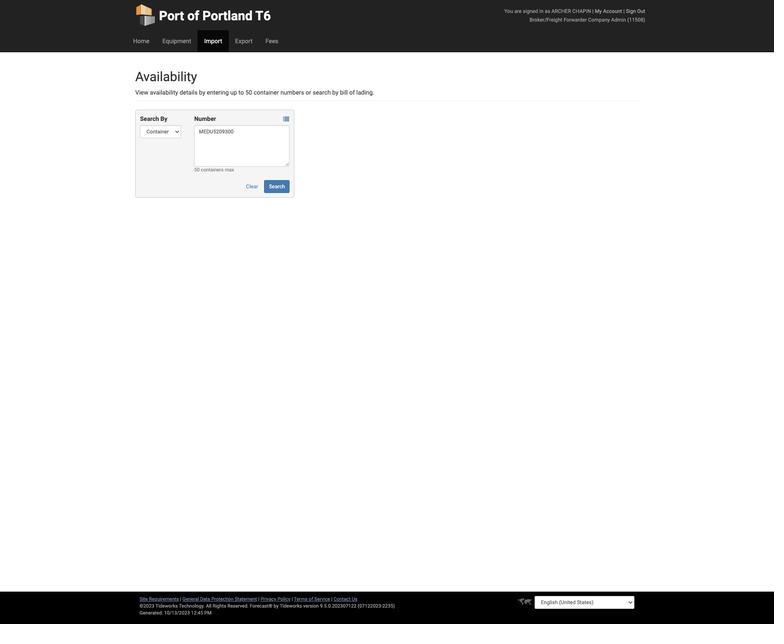 Task type: locate. For each thing, give the bounding box(es) containing it.
of up version
[[309, 597, 313, 603]]

data
[[200, 597, 210, 603]]

max
[[225, 167, 234, 173]]

| up '9.5.0.202307122'
[[331, 597, 333, 603]]

general
[[183, 597, 199, 603]]

search left by
[[140, 115, 159, 122]]

by right details
[[199, 89, 205, 96]]

of
[[187, 8, 199, 23], [349, 89, 355, 96], [309, 597, 313, 603]]

0 horizontal spatial search
[[140, 115, 159, 122]]

technology.
[[179, 604, 205, 610]]

1 horizontal spatial search
[[269, 184, 285, 190]]

my
[[595, 8, 602, 14]]

home
[[133, 38, 149, 45]]

by down privacy policy link
[[274, 604, 279, 610]]

equipment button
[[156, 30, 198, 52]]

to
[[239, 89, 244, 96]]

of right 'bill'
[[349, 89, 355, 96]]

2 horizontal spatial by
[[332, 89, 339, 96]]

0 vertical spatial of
[[187, 8, 199, 23]]

search right the "clear"
[[269, 184, 285, 190]]

contact
[[334, 597, 351, 603]]

9.5.0.202307122
[[320, 604, 357, 610]]

site requirements | general data protection statement | privacy policy | terms of service | contact us ©2023 tideworks technology. all rights reserved. forecast® by tideworks version 9.5.0.202307122 (07122023-2235) generated: 10/13/2023 12:45 pm
[[140, 597, 395, 617]]

statement
[[235, 597, 257, 603]]

|
[[593, 8, 594, 14], [624, 8, 625, 14], [180, 597, 181, 603], [258, 597, 260, 603], [292, 597, 293, 603], [331, 597, 333, 603]]

forecast®
[[250, 604, 273, 610]]

2 horizontal spatial of
[[349, 89, 355, 96]]

1 vertical spatial 50
[[194, 167, 200, 173]]

2 vertical spatial of
[[309, 597, 313, 603]]

1 vertical spatial search
[[269, 184, 285, 190]]

by
[[161, 115, 167, 122]]

admin
[[611, 17, 626, 23]]

search
[[140, 115, 159, 122], [269, 184, 285, 190]]

as
[[545, 8, 550, 14]]

1 horizontal spatial 50
[[245, 89, 252, 96]]

0 vertical spatial search
[[140, 115, 159, 122]]

1 vertical spatial of
[[349, 89, 355, 96]]

50 right to on the left top
[[245, 89, 252, 96]]

50
[[245, 89, 252, 96], [194, 167, 200, 173]]

view availability details by entering up to 50 container numbers or search by bill of lading.
[[135, 89, 374, 96]]

search inside button
[[269, 184, 285, 190]]

Number text field
[[194, 125, 290, 167]]

of right port
[[187, 8, 199, 23]]

50 containers max
[[194, 167, 234, 173]]

1 horizontal spatial by
[[274, 604, 279, 610]]

you are signed in as archer chapin | my account | sign out broker/freight forwarder company admin (11508)
[[505, 8, 646, 23]]

export
[[235, 38, 253, 45]]

rights
[[213, 604, 226, 610]]

broker/freight
[[530, 17, 563, 23]]

my account link
[[595, 8, 622, 14]]

forwarder
[[564, 17, 587, 23]]

2235)
[[383, 604, 395, 610]]

import button
[[198, 30, 229, 52]]

or
[[306, 89, 311, 96]]

1 horizontal spatial of
[[309, 597, 313, 603]]

portland
[[203, 8, 253, 23]]

search button
[[264, 180, 290, 193]]

home button
[[127, 30, 156, 52]]

0 vertical spatial 50
[[245, 89, 252, 96]]

privacy
[[261, 597, 276, 603]]

by
[[199, 89, 205, 96], [332, 89, 339, 96], [274, 604, 279, 610]]

50 left containers
[[194, 167, 200, 173]]

| left sign
[[624, 8, 625, 14]]

12:45
[[191, 611, 203, 617]]

site
[[140, 597, 148, 603]]

©2023 tideworks
[[140, 604, 178, 610]]

lading.
[[357, 89, 374, 96]]

pm
[[204, 611, 212, 617]]

version
[[303, 604, 319, 610]]

by left 'bill'
[[332, 89, 339, 96]]



Task type: vqa. For each thing, say whether or not it's contained in the screenshot.
the 'of' in Port of Portland T6 link
no



Task type: describe. For each thing, give the bounding box(es) containing it.
port of portland t6 link
[[135, 0, 271, 30]]

generated:
[[140, 611, 163, 617]]

terms
[[294, 597, 308, 603]]

(07122023-
[[358, 604, 383, 610]]

0 horizontal spatial 50
[[194, 167, 200, 173]]

by inside the site requirements | general data protection statement | privacy policy | terms of service | contact us ©2023 tideworks technology. all rights reserved. forecast® by tideworks version 9.5.0.202307122 (07122023-2235) generated: 10/13/2023 12:45 pm
[[274, 604, 279, 610]]

are
[[515, 8, 522, 14]]

company
[[588, 17, 610, 23]]

fees button
[[259, 30, 285, 52]]

numbers
[[281, 89, 304, 96]]

archer
[[552, 8, 571, 14]]

up
[[230, 89, 237, 96]]

sign
[[626, 8, 636, 14]]

entering
[[207, 89, 229, 96]]

all
[[206, 604, 212, 610]]

availability
[[150, 89, 178, 96]]

terms of service link
[[294, 597, 330, 603]]

| up tideworks on the bottom of the page
[[292, 597, 293, 603]]

equipment
[[162, 38, 191, 45]]

container
[[254, 89, 279, 96]]

| left my
[[593, 8, 594, 14]]

requirements
[[149, 597, 179, 603]]

of inside the site requirements | general data protection statement | privacy policy | terms of service | contact us ©2023 tideworks technology. all rights reserved. forecast® by tideworks version 9.5.0.202307122 (07122023-2235) generated: 10/13/2023 12:45 pm
[[309, 597, 313, 603]]

site requirements link
[[140, 597, 179, 603]]

us
[[352, 597, 358, 603]]

export button
[[229, 30, 259, 52]]

clear button
[[241, 180, 263, 193]]

search for search
[[269, 184, 285, 190]]

port of portland t6
[[159, 8, 271, 23]]

protection
[[211, 597, 234, 603]]

general data protection statement link
[[183, 597, 257, 603]]

t6
[[255, 8, 271, 23]]

sign out link
[[626, 8, 646, 14]]

| up forecast®
[[258, 597, 260, 603]]

0 horizontal spatial by
[[199, 89, 205, 96]]

reserved.
[[228, 604, 249, 610]]

chapin
[[573, 8, 591, 14]]

out
[[637, 8, 646, 14]]

privacy policy link
[[261, 597, 291, 603]]

in
[[540, 8, 544, 14]]

| left general
[[180, 597, 181, 603]]

service
[[314, 597, 330, 603]]

account
[[603, 8, 622, 14]]

you
[[505, 8, 513, 14]]

containers
[[201, 167, 224, 173]]

tideworks
[[280, 604, 302, 610]]

view
[[135, 89, 148, 96]]

signed
[[523, 8, 538, 14]]

contact us link
[[334, 597, 358, 603]]

details
[[180, 89, 198, 96]]

search for search by
[[140, 115, 159, 122]]

show list image
[[283, 116, 289, 122]]

search
[[313, 89, 331, 96]]

(11508)
[[628, 17, 646, 23]]

number
[[194, 115, 216, 122]]

availability
[[135, 69, 197, 84]]

import
[[204, 38, 222, 45]]

clear
[[246, 184, 258, 190]]

bill
[[340, 89, 348, 96]]

fees
[[266, 38, 278, 45]]

0 horizontal spatial of
[[187, 8, 199, 23]]

search by
[[140, 115, 167, 122]]

policy
[[278, 597, 291, 603]]

10/13/2023
[[164, 611, 190, 617]]

port
[[159, 8, 184, 23]]



